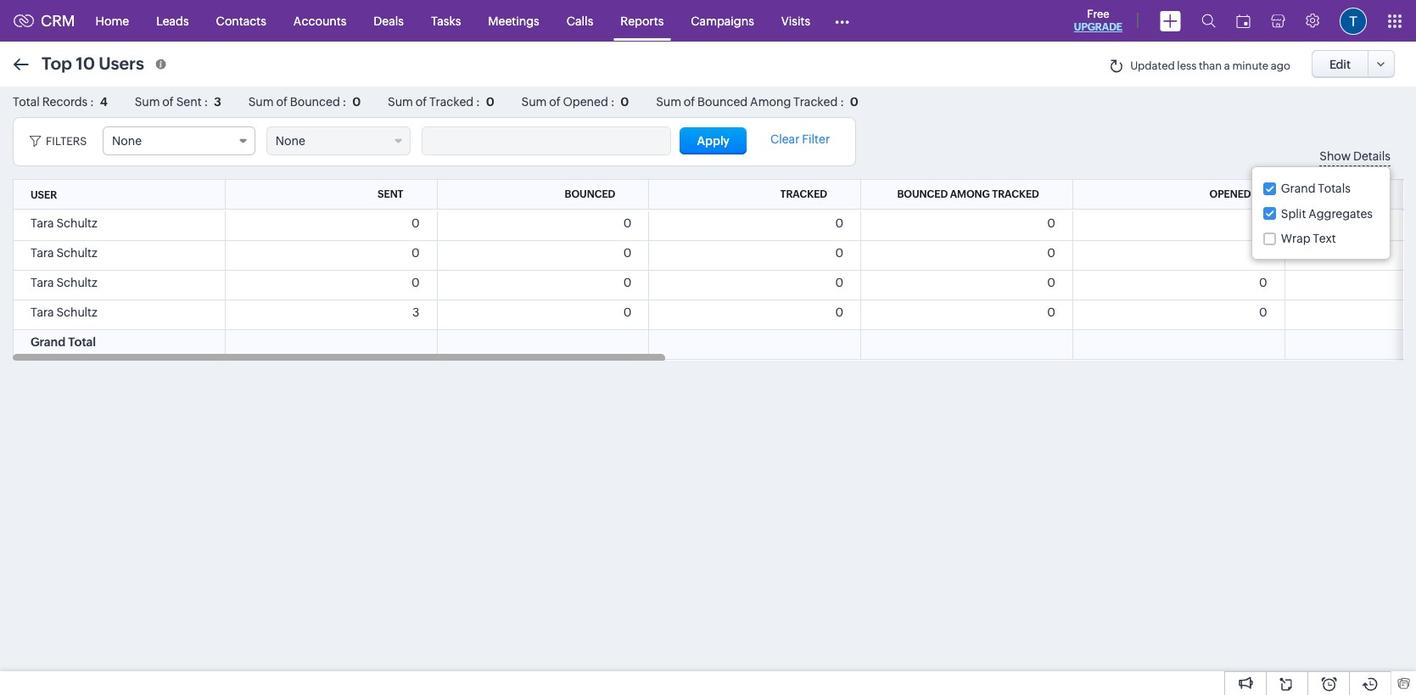 Task type: vqa. For each thing, say whether or not it's contained in the screenshot.
Updated less than a minute ago
yes



Task type: describe. For each thing, give the bounding box(es) containing it.
0 vertical spatial sent
[[176, 95, 202, 109]]

home link
[[82, 0, 143, 41]]

grand for grand total
[[31, 335, 66, 349]]

bounced among tracked
[[897, 188, 1039, 200]]

wrap
[[1281, 232, 1311, 245]]

users
[[99, 53, 144, 73]]

crm link
[[14, 12, 75, 30]]

0 horizontal spatial opened
[[563, 95, 608, 109]]

deals
[[374, 14, 404, 28]]

sum for sum of tracked
[[388, 95, 413, 109]]

2 tara from the top
[[31, 246, 54, 260]]

tasks link
[[417, 0, 475, 41]]

clear filter
[[770, 132, 830, 146]]

totals
[[1318, 182, 1351, 195]]

calls link
[[553, 0, 607, 41]]

clear
[[770, 132, 800, 146]]

leads
[[156, 14, 189, 28]]

than
[[1199, 59, 1222, 72]]

1 horizontal spatial 3
[[413, 306, 420, 319]]

top
[[42, 53, 72, 73]]

user
[[31, 189, 57, 201]]

grand for grand totals
[[1281, 182, 1316, 195]]

4 tara from the top
[[31, 306, 54, 319]]

sum of sent : 3
[[135, 95, 221, 109]]

1 schultz from the top
[[56, 216, 97, 230]]

sum for sum of sent
[[135, 95, 160, 109]]

0 horizontal spatial among
[[750, 95, 791, 109]]

visits link
[[768, 0, 824, 41]]

: for sum of sent : 3
[[204, 95, 208, 109]]

1 vertical spatial sent
[[378, 188, 404, 200]]

2 schultz from the top
[[56, 246, 97, 260]]

contacts link
[[202, 0, 280, 41]]

details
[[1354, 149, 1391, 163]]

sum of bounced among tracked : 0
[[656, 95, 859, 109]]

apply
[[697, 134, 730, 148]]

crm
[[41, 12, 75, 30]]

ago
[[1271, 59, 1291, 72]]

apply button
[[680, 127, 747, 154]]

: for sum of bounced : 0
[[343, 95, 347, 109]]

3 tara schultz from the top
[[31, 276, 97, 289]]

sum for sum of bounced
[[248, 95, 274, 109]]

total records : 4
[[13, 95, 108, 109]]

sum of bounced : 0
[[248, 95, 361, 109]]

text
[[1313, 232, 1336, 245]]

4
[[100, 95, 108, 109]]

wrap text
[[1281, 232, 1336, 245]]

reports link
[[607, 0, 677, 41]]

top 10 users
[[42, 53, 144, 73]]

10
[[76, 53, 95, 73]]

3 schultz from the top
[[56, 276, 97, 289]]

filter
[[802, 132, 830, 146]]

of for sum of opened : 0
[[549, 95, 561, 109]]

calls
[[567, 14, 593, 28]]

sum of opened : 0
[[522, 95, 629, 109]]

free upgrade
[[1074, 8, 1123, 33]]

filters
[[46, 135, 87, 148]]

meetings link
[[475, 0, 553, 41]]



Task type: locate. For each thing, give the bounding box(es) containing it.
1 sum from the left
[[135, 95, 160, 109]]

5 of from the left
[[684, 95, 695, 109]]

sum right sum of sent : 3
[[248, 95, 274, 109]]

3
[[214, 95, 221, 109], [413, 306, 420, 319]]

4 schultz from the top
[[56, 306, 97, 319]]

1 horizontal spatial among
[[950, 188, 990, 200]]

records
[[42, 95, 88, 109]]

reports
[[621, 14, 664, 28]]

1 vertical spatial 3
[[413, 306, 420, 319]]

show
[[1320, 149, 1351, 163]]

2 : from the left
[[204, 95, 208, 109]]

sum for sum of bounced among tracked
[[656, 95, 682, 109]]

1 horizontal spatial total
[[68, 335, 96, 349]]

visits
[[781, 14, 810, 28]]

contacts
[[216, 14, 266, 28]]

sum down deals
[[388, 95, 413, 109]]

0 vertical spatial 3
[[214, 95, 221, 109]]

1 of from the left
[[162, 95, 174, 109]]

0 horizontal spatial total
[[13, 95, 40, 109]]

deals link
[[360, 0, 417, 41]]

of for sum of tracked : 0
[[416, 95, 427, 109]]

campaigns link
[[677, 0, 768, 41]]

tara
[[31, 216, 54, 230], [31, 246, 54, 260], [31, 276, 54, 289], [31, 306, 54, 319]]

1 horizontal spatial sent
[[378, 188, 404, 200]]

0 vertical spatial opened
[[563, 95, 608, 109]]

0
[[352, 95, 361, 109], [486, 95, 494, 109], [621, 95, 629, 109], [850, 95, 859, 109], [411, 216, 420, 230], [623, 216, 632, 230], [835, 216, 844, 230], [1047, 216, 1056, 230], [1259, 216, 1267, 230], [411, 246, 420, 260], [623, 246, 632, 260], [835, 246, 844, 260], [1047, 246, 1056, 260], [1259, 246, 1267, 260], [411, 276, 420, 289], [623, 276, 632, 289], [835, 276, 844, 289], [1047, 276, 1056, 289], [1259, 276, 1267, 289], [623, 306, 632, 319], [835, 306, 844, 319], [1047, 306, 1056, 319], [1259, 306, 1267, 319]]

4 : from the left
[[476, 95, 480, 109]]

3 tara from the top
[[31, 276, 54, 289]]

bounced
[[290, 95, 340, 109], [698, 95, 748, 109], [565, 188, 615, 200], [897, 188, 948, 200]]

edit
[[1330, 57, 1351, 71]]

0 horizontal spatial sent
[[176, 95, 202, 109]]

sum right 4
[[135, 95, 160, 109]]

meetings
[[488, 14, 540, 28]]

split
[[1281, 207, 1306, 220]]

of for sum of bounced among tracked : 0
[[684, 95, 695, 109]]

1 vertical spatial total
[[68, 335, 96, 349]]

of for sum of bounced : 0
[[276, 95, 288, 109]]

2 of from the left
[[276, 95, 288, 109]]

updated less than a minute ago
[[1131, 59, 1291, 72]]

sum up apply button on the top
[[656, 95, 682, 109]]

sum for sum of opened
[[522, 95, 547, 109]]

sent
[[176, 95, 202, 109], [378, 188, 404, 200]]

2 tara schultz from the top
[[31, 246, 97, 260]]

3 sum from the left
[[388, 95, 413, 109]]

home
[[96, 14, 129, 28]]

1 tara schultz from the top
[[31, 216, 97, 230]]

grand totals
[[1281, 182, 1351, 195]]

grand
[[1281, 182, 1316, 195], [31, 335, 66, 349]]

1 tara from the top
[[31, 216, 54, 230]]

accounts
[[294, 14, 347, 28]]

a
[[1224, 59, 1230, 72]]

sum
[[135, 95, 160, 109], [248, 95, 274, 109], [388, 95, 413, 109], [522, 95, 547, 109], [656, 95, 682, 109]]

among
[[750, 95, 791, 109], [950, 188, 990, 200]]

0 horizontal spatial grand
[[31, 335, 66, 349]]

1 horizontal spatial grand
[[1281, 182, 1316, 195]]

split aggregates
[[1281, 207, 1373, 220]]

grand total
[[31, 335, 96, 349]]

0 vertical spatial among
[[750, 95, 791, 109]]

2 sum from the left
[[248, 95, 274, 109]]

: for sum of tracked : 0
[[476, 95, 480, 109]]

:
[[90, 95, 94, 109], [204, 95, 208, 109], [343, 95, 347, 109], [476, 95, 480, 109], [611, 95, 615, 109], [840, 95, 844, 109]]

4 of from the left
[[549, 95, 561, 109]]

show details
[[1320, 149, 1391, 163]]

schultz
[[56, 216, 97, 230], [56, 246, 97, 260], [56, 276, 97, 289], [56, 306, 97, 319]]

4 tara schultz from the top
[[31, 306, 97, 319]]

0 vertical spatial total
[[13, 95, 40, 109]]

sum of tracked : 0
[[388, 95, 494, 109]]

updated
[[1131, 59, 1175, 72]]

tasks
[[431, 14, 461, 28]]

sum down meetings on the left of the page
[[522, 95, 547, 109]]

1 vertical spatial grand
[[31, 335, 66, 349]]

minute
[[1233, 59, 1269, 72]]

of
[[162, 95, 174, 109], [276, 95, 288, 109], [416, 95, 427, 109], [549, 95, 561, 109], [684, 95, 695, 109]]

aggregates
[[1309, 207, 1373, 220]]

1 : from the left
[[90, 95, 94, 109]]

5 sum from the left
[[656, 95, 682, 109]]

None text field
[[422, 127, 670, 154]]

free
[[1087, 8, 1110, 20]]

opened
[[563, 95, 608, 109], [1210, 188, 1251, 200]]

6 : from the left
[[840, 95, 844, 109]]

accounts link
[[280, 0, 360, 41]]

total
[[13, 95, 40, 109], [68, 335, 96, 349]]

3 : from the left
[[343, 95, 347, 109]]

1 vertical spatial opened
[[1210, 188, 1251, 200]]

leads link
[[143, 0, 202, 41]]

edit button
[[1312, 50, 1369, 78]]

less
[[1177, 59, 1197, 72]]

: for sum of opened : 0
[[611, 95, 615, 109]]

upgrade
[[1074, 21, 1123, 33]]

3 of from the left
[[416, 95, 427, 109]]

of for sum of sent : 3
[[162, 95, 174, 109]]

tara schultz
[[31, 216, 97, 230], [31, 246, 97, 260], [31, 276, 97, 289], [31, 306, 97, 319]]

tracked
[[429, 95, 474, 109], [794, 95, 838, 109], [780, 188, 827, 200], [992, 188, 1039, 200]]

4 sum from the left
[[522, 95, 547, 109]]

5 : from the left
[[611, 95, 615, 109]]

1 vertical spatial among
[[950, 188, 990, 200]]

campaigns
[[691, 14, 754, 28]]

0 horizontal spatial 3
[[214, 95, 221, 109]]

1 horizontal spatial opened
[[1210, 188, 1251, 200]]

0 vertical spatial grand
[[1281, 182, 1316, 195]]



